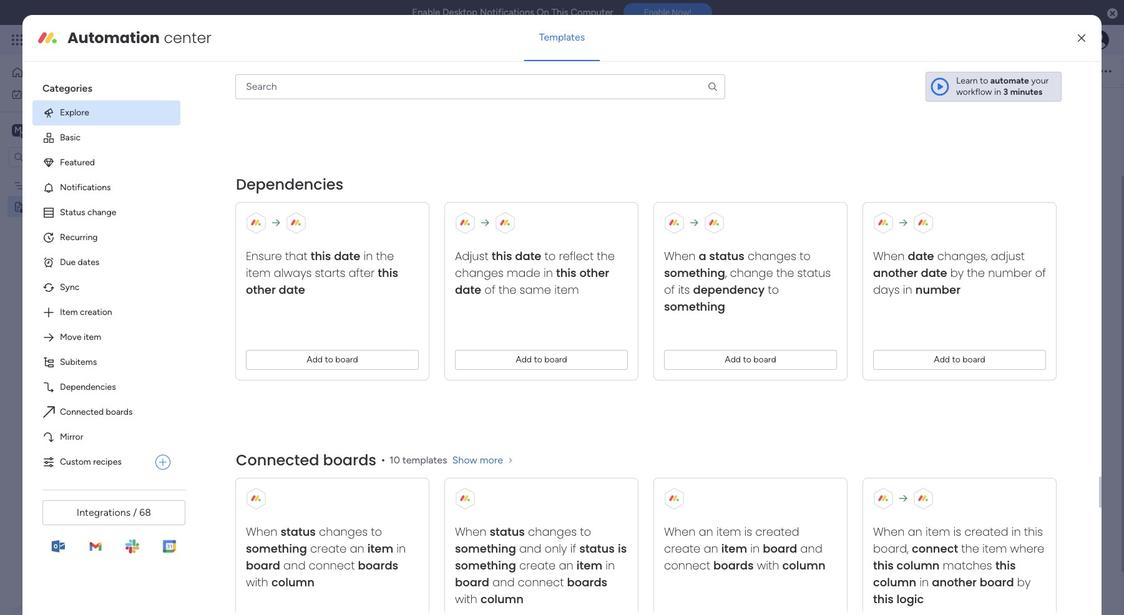 Task type: vqa. For each thing, say whether or not it's contained in the screenshot.
second Add to favorites icon from the bottom
no



Task type: describe. For each thing, give the bounding box(es) containing it.
custom recipes
[[60, 457, 122, 467]]

0 horizontal spatial 📋 upcoming tasks
[[189, 173, 266, 184]]

starts
[[315, 265, 345, 281]]

learn to automate
[[956, 75, 1029, 86]]

integrations / 68
[[77, 507, 151, 519]]

when date changes, adjust another date
[[873, 248, 1025, 281]]

recurring
[[60, 232, 98, 243]]

my work button
[[7, 84, 134, 104]]

work for my
[[42, 88, 61, 99]]

in another board by this logic
[[873, 575, 1031, 607]]

ensure
[[246, 248, 282, 264]]

adjust
[[991, 248, 1025, 264]]

finish these notes
[[473, 236, 552, 248]]

when status changes   to something and only if status is something create an item in board and connect boards with column
[[455, 524, 627, 607]]

Search for a column type search field
[[235, 74, 725, 99]]

layout image
[[429, 66, 440, 77]]

when an item is created in this board,
[[873, 524, 1043, 557]]

your
[[1031, 75, 1049, 86]]

this right after
[[378, 265, 398, 281]]

0 horizontal spatial 📋
[[189, 173, 200, 184]]

another inside the when date changes, adjust another date
[[873, 265, 918, 281]]

templates button
[[524, 22, 600, 52]]

to reflect the changes made in
[[455, 248, 615, 281]]

the inside connect the item where this column matches
[[961, 541, 979, 557]]

3
[[1003, 87, 1008, 97]]

always
[[274, 265, 312, 281]]

item inside when status changes   to something create an item in board and connect boards with column
[[368, 541, 393, 557]]

help
[[1029, 584, 1051, 596]]

style button
[[525, 61, 556, 82]]

logic
[[897, 592, 924, 607]]

in inside to reflect the changes made in
[[544, 265, 553, 281]]

something inside dependency to something
[[664, 299, 725, 315]]

dependencies inside option
[[60, 382, 116, 393]]

when a status changes to something
[[664, 248, 811, 281]]

mention image
[[568, 65, 581, 77]]

change for ,
[[730, 265, 773, 281]]

item inside option
[[84, 332, 101, 343]]

by inside by the number of days in
[[951, 265, 964, 281]]

templates
[[539, 31, 585, 43]]

column inside when status changes   to something create an item in board and connect boards with column
[[271, 575, 315, 590]]

dependencies option
[[32, 375, 180, 400]]

templates
[[403, 454, 447, 466]]

create slide deck
[[473, 388, 548, 400]]

due dates option
[[32, 250, 180, 275]]

plan
[[71, 180, 87, 191]]

for
[[510, 276, 526, 291]]

in inside when status changes   to something create an item in board and connect boards with column
[[396, 541, 406, 557]]

board inside in another board by this logic
[[980, 575, 1014, 590]]

enable for enable desktop notifications on this computer
[[412, 7, 440, 18]]

m
[[14, 125, 22, 135]]

0 horizontal spatial tasks
[[245, 173, 266, 184]]

notes
[[29, 201, 53, 212]]

undo ⌘+z image
[[236, 66, 247, 77]]

an inside when status changes   to something create an item in board and connect boards with column
[[350, 541, 364, 557]]

change for status
[[87, 207, 116, 218]]

0 horizontal spatial number
[[916, 282, 961, 298]]

0 horizontal spatial of
[[485, 282, 495, 298]]

show
[[452, 454, 477, 466]]

to inside when status changes   to something create an item in board and connect boards with column
[[371, 524, 382, 540]]

enable for enable now!
[[644, 8, 670, 18]]

minutes
[[1010, 87, 1043, 97]]

board,
[[873, 541, 909, 557]]

board activity image
[[953, 64, 968, 79]]

recurring option
[[32, 225, 180, 250]]

now!
[[672, 8, 692, 18]]

that
[[285, 248, 308, 264]]

with inside "when status changes   to something and only if status is something create an item in board and connect boards with column"
[[455, 592, 477, 607]]

Search in workspace field
[[26, 150, 104, 164]]

1 horizontal spatial 📋 upcoming tasks
[[440, 340, 547, 355]]

computer
[[571, 7, 613, 18]]

board inside when status changes   to something create an item in board and connect boards with column
[[246, 558, 280, 574]]

add to board for ensure that this date
[[307, 354, 358, 365]]

share button
[[1037, 61, 1088, 81]]

work for monday
[[101, 32, 123, 47]]

workspace image
[[12, 123, 24, 137]]

categories
[[42, 82, 92, 94]]

add to board for by the number of days in
[[934, 354, 985, 365]]

sync
[[60, 282, 80, 293]]

changes inside when a status changes to something
[[748, 248, 796, 264]]

basic option
[[32, 125, 180, 150]]

main
[[29, 124, 51, 136]]

changes inside to reflect the changes made in
[[455, 265, 504, 281]]

is for the item where
[[953, 524, 961, 540]]

center
[[164, 27, 211, 48]]

item inside connect the item where this column matches
[[983, 541, 1007, 557]]

add to board button for by the number of days in
[[873, 350, 1046, 370]]

in inside in the item always starts after
[[364, 248, 373, 264]]

and connect
[[664, 541, 823, 574]]

only
[[545, 541, 567, 557]]

to inside to reflect the changes made in
[[545, 248, 556, 264]]

date right ✨ at top
[[455, 282, 481, 298]]

1 vertical spatial upcoming
[[457, 340, 515, 355]]

boards with column
[[713, 558, 826, 574]]

in inside your workflow in
[[994, 87, 1001, 97]]

notes
[[526, 236, 552, 248]]

due dates
[[60, 257, 99, 268]]

featured
[[60, 157, 95, 168]]

connect inside connect the item where this column matches
[[912, 541, 958, 557]]

style
[[531, 66, 551, 76]]

connected boards inside option
[[60, 407, 133, 418]]

basic
[[60, 132, 81, 143]]

status inside , change the status of its
[[797, 265, 831, 281]]

ensure that this date
[[246, 248, 360, 264]]

this inside connect the item where this column matches
[[873, 558, 894, 574]]

in the item always starts after
[[246, 248, 394, 281]]

connected inside option
[[60, 407, 104, 418]]

when for when an item is created create an
[[664, 524, 696, 540]]

connect the item where this column matches
[[873, 541, 1044, 574]]

when for when status changes   to something create an item in board and connect boards with column
[[246, 524, 277, 540]]

date down always
[[279, 282, 305, 298]]

1 horizontal spatial connected boards
[[236, 450, 376, 471]]

workspace selection element
[[12, 123, 104, 139]]

,
[[725, 265, 727, 281]]

other for item
[[246, 282, 276, 298]]

create inside "when status changes   to something and only if status is something create an item in board and connect boards with column"
[[519, 558, 556, 574]]

status inside when status changes   to something create an item in board and connect boards with column
[[281, 524, 316, 540]]

the inside , change the status of its
[[776, 265, 794, 281]]

1 horizontal spatial dependencies
[[236, 174, 344, 195]]

in inside by the number of days in
[[903, 282, 912, 298]]

✨
[[440, 276, 454, 291]]

another inside in another board by this logic
[[932, 575, 977, 590]]

subitems
[[60, 357, 97, 368]]

this inside this column
[[996, 558, 1016, 574]]

date up made
[[515, 248, 541, 264]]

creation
[[80, 307, 112, 318]]

item inside when an item is created create an
[[717, 524, 741, 540]]

status change option
[[32, 200, 180, 225]]

move item
[[60, 332, 101, 343]]

desktop
[[443, 7, 478, 18]]

deck
[[526, 388, 548, 400]]

add for of the same item
[[516, 354, 532, 365]]

adjust
[[455, 248, 489, 264]]

add to board for , change the status of its
[[725, 354, 776, 365]]

show more link
[[452, 454, 516, 467]]

marketing
[[29, 180, 68, 191]]

your workflow in
[[956, 75, 1049, 97]]

on
[[537, 7, 549, 18]]

in inside when an item is created in this board,
[[1012, 524, 1021, 540]]

an inside "when status changes   to something and only if status is something create an item in board and connect boards with column"
[[559, 558, 574, 574]]

integrations
[[77, 507, 131, 519]]

list box containing marketing plan
[[0, 172, 159, 386]]

today
[[457, 212, 491, 227]]

✨ priorities for the week
[[440, 276, 580, 291]]

priorities
[[457, 276, 507, 291]]

week
[[551, 276, 580, 291]]

changes,
[[937, 248, 988, 264]]

status change
[[60, 207, 116, 218]]

lottie animation image
[[0, 489, 159, 615]]

boards inside when status changes   to something create an item in board and connect boards with column
[[358, 558, 398, 574]]

my
[[27, 88, 39, 99]]

main workspace
[[29, 124, 102, 136]]

home image
[[11, 66, 24, 79]]

its
[[678, 282, 690, 298]]

connect inside when status changes   to something create an item in board and connect boards with column
[[309, 558, 355, 574]]

search image
[[707, 81, 718, 92]]

automation  center image
[[37, 28, 57, 48]]

connect inside "when status changes   to something and only if status is something create an item in board and connect boards with column"
[[518, 575, 564, 590]]

item creation option
[[32, 300, 180, 325]]



Task type: locate. For each thing, give the bounding box(es) containing it.
1 horizontal spatial with
[[455, 592, 477, 607]]

tasks
[[245, 173, 266, 184], [518, 340, 547, 355]]

1 vertical spatial other
[[246, 282, 276, 298]]

1 horizontal spatial created
[[965, 524, 1009, 540]]

add to board button for ensure that this date
[[246, 350, 419, 370]]

notifications up status change
[[60, 182, 111, 193]]

my work
[[27, 88, 61, 99]]

1 this other date from the left
[[246, 265, 398, 298]]

1 vertical spatial notifications
[[60, 182, 111, 193]]

and inside when status changes   to something create an item in board and connect boards with column
[[283, 558, 306, 574]]

to inside when a status changes to something
[[800, 248, 811, 264]]

column
[[782, 558, 826, 574], [897, 558, 940, 574], [271, 575, 315, 590], [873, 575, 916, 590], [481, 592, 524, 607]]

number down the when date changes, adjust another date
[[916, 282, 961, 298]]

1 created from the left
[[755, 524, 799, 540]]

when for when date changes, adjust another date
[[873, 248, 905, 264]]

when inside "when status changes   to something and only if status is something create an item in board and connect boards with column"
[[455, 524, 487, 540]]

0 horizontal spatial dependencies
[[60, 382, 116, 393]]

of inside , change the status of its
[[664, 282, 675, 298]]

move
[[60, 332, 81, 343]]

management
[[126, 32, 194, 47]]

in inside in another board by this logic
[[920, 575, 929, 590]]

0 vertical spatial connected
[[60, 407, 104, 418]]

this column
[[873, 558, 1016, 590]]

private board image
[[13, 201, 25, 213]]

1 horizontal spatial number
[[988, 265, 1032, 281]]

1 vertical spatial work
[[42, 88, 61, 99]]

add to board button for , change the status of its
[[664, 350, 837, 370]]

is inside when an item is created create an
[[744, 524, 752, 540]]

created for the item where
[[965, 524, 1009, 540]]

connected boards
[[60, 407, 133, 418], [236, 450, 376, 471]]

2 horizontal spatial with
[[757, 558, 779, 574]]

4 add from the left
[[934, 354, 950, 365]]

1 horizontal spatial tasks
[[518, 340, 547, 355]]

0 vertical spatial upcoming
[[202, 173, 243, 184]]

when for when a status changes to something
[[664, 248, 696, 264]]

created for in
[[755, 524, 799, 540]]

notifications inside option
[[60, 182, 111, 193]]

is
[[744, 524, 752, 540], [953, 524, 961, 540], [618, 541, 627, 557]]

other down "ensure"
[[246, 282, 276, 298]]

the inside by the number of days in
[[967, 265, 985, 281]]

work right my
[[42, 88, 61, 99]]

is right if
[[618, 541, 627, 557]]

slide
[[504, 388, 524, 400]]

4 add to board from the left
[[934, 354, 985, 365]]

0 vertical spatial other
[[580, 265, 609, 281]]

v2 ellipsis image
[[1100, 63, 1112, 79]]

adjust this date
[[455, 248, 541, 264]]

boards
[[106, 407, 133, 418], [323, 450, 376, 471], [358, 558, 398, 574], [713, 558, 754, 574], [567, 575, 607, 590]]

connect inside and connect
[[664, 558, 710, 574]]

2 this other date from the left
[[455, 265, 609, 298]]

option
[[0, 174, 159, 177]]

is inside "when status changes   to something and only if status is something create an item in board and connect boards with column"
[[618, 541, 627, 557]]

0 vertical spatial dependencies
[[236, 174, 344, 195]]

reflect
[[559, 248, 594, 264]]

by down "changes," on the right of the page
[[951, 265, 964, 281]]

normal text
[[309, 66, 355, 76]]

select product image
[[11, 34, 24, 46]]

item
[[60, 307, 78, 318]]

number inside by the number of days in
[[988, 265, 1032, 281]]

1 add to board button from the left
[[246, 350, 419, 370]]

0 vertical spatial with
[[757, 558, 779, 574]]

changes inside "when status changes   to something and only if status is something create an item in board and connect boards with column"
[[528, 524, 577, 540]]

0 horizontal spatial with
[[246, 575, 268, 590]]

this up where
[[1024, 524, 1043, 540]]

add to board
[[307, 354, 358, 365], [516, 354, 567, 365], [725, 354, 776, 365], [934, 354, 985, 365]]

1 horizontal spatial of
[[664, 282, 675, 298]]

due
[[60, 257, 76, 268]]

add to board for of the same item
[[516, 354, 567, 365]]

matches
[[943, 558, 992, 574]]

upcoming
[[202, 173, 243, 184], [457, 340, 515, 355]]

notifications option
[[32, 175, 180, 200]]

bulleted list image
[[458, 66, 470, 77]]

categories list box
[[32, 72, 190, 475]]

add for ensure
[[307, 354, 323, 365]]

work right monday
[[101, 32, 123, 47]]

1 vertical spatial change
[[730, 265, 773, 281]]

1 horizontal spatial another
[[932, 575, 977, 590]]

see plans image
[[207, 32, 218, 47]]

this down where
[[996, 558, 1016, 574]]

0 vertical spatial number
[[988, 265, 1032, 281]]

0 horizontal spatial other
[[246, 282, 276, 298]]

1 horizontal spatial is
[[744, 524, 752, 540]]

this down board,
[[873, 558, 894, 574]]

change inside option
[[87, 207, 116, 218]]

item inside in the item always starts after
[[246, 265, 271, 281]]

1 vertical spatial dependencies
[[60, 382, 116, 393]]

same
[[520, 282, 551, 298]]

0 vertical spatial connected boards
[[60, 407, 133, 418]]

days
[[873, 282, 900, 298]]

1 horizontal spatial connected
[[236, 450, 319, 471]]

item inside "when status changes   to something and only if status is something create an item in board and connect boards with column"
[[577, 558, 602, 574]]

workflow
[[956, 87, 992, 97]]

when for when status changes   to something and only if status is something create an item in board and connect boards with column
[[455, 524, 487, 540]]

this down the reflect
[[556, 265, 577, 281]]

created inside when an item is created create an
[[755, 524, 799, 540]]

numbered list image
[[480, 66, 491, 77]]

connected boards option
[[32, 400, 180, 425]]

0 horizontal spatial connected
[[60, 407, 104, 418]]

change right , on the top right
[[730, 265, 773, 281]]

1 horizontal spatial work
[[101, 32, 123, 47]]

share
[[1060, 65, 1082, 76]]

0 horizontal spatial by
[[951, 265, 964, 281]]

when an item is created create an
[[664, 524, 799, 557]]

and
[[519, 541, 541, 557], [800, 541, 823, 557], [283, 558, 306, 574], [493, 575, 515, 590]]

2 horizontal spatial is
[[953, 524, 961, 540]]

by
[[951, 265, 964, 281], [1017, 575, 1031, 590]]

this
[[311, 248, 331, 264], [492, 248, 512, 264], [378, 265, 398, 281], [556, 265, 577, 281], [1024, 524, 1043, 540], [873, 558, 894, 574], [996, 558, 1016, 574], [873, 592, 894, 607]]

this inside in another board by this logic
[[873, 592, 894, 607]]

enable now! button
[[623, 3, 712, 22]]

1 horizontal spatial other
[[580, 265, 609, 281]]

more
[[480, 454, 503, 466]]

created
[[755, 524, 799, 540], [965, 524, 1009, 540]]

add for , change the status of its
[[725, 354, 741, 365]]

0 horizontal spatial work
[[42, 88, 61, 99]]

date down "changes," on the right of the page
[[921, 265, 947, 281]]

created up connect the item where this column matches
[[965, 524, 1009, 540]]

enable inside button
[[644, 8, 670, 18]]

this inside when an item is created in this board,
[[1024, 524, 1043, 540]]

work inside button
[[42, 88, 61, 99]]

3 add from the left
[[725, 354, 741, 365]]

0 vertical spatial tasks
[[245, 173, 266, 184]]

, change the status of its
[[664, 265, 831, 298]]

is inside when an item is created in this board,
[[953, 524, 961, 540]]

with inside when status changes   to something create an item in board and connect boards with column
[[246, 575, 268, 590]]

help button
[[1018, 580, 1062, 600]]

1 add to board from the left
[[307, 354, 358, 365]]

1 add from the left
[[307, 354, 323, 365]]

2 horizontal spatial of
[[1035, 265, 1046, 281]]

dependencies
[[236, 174, 344, 195], [60, 382, 116, 393]]

other for the
[[580, 265, 609, 281]]

0 horizontal spatial connected boards
[[60, 407, 133, 418]]

number down adjust
[[988, 265, 1032, 281]]

a
[[699, 248, 706, 264]]

0 vertical spatial change
[[87, 207, 116, 218]]

to inside "when status changes   to something and only if status is something create an item in board and connect boards with column"
[[580, 524, 591, 540]]

3 minutes
[[1003, 87, 1043, 97]]

0 vertical spatial work
[[101, 32, 123, 47]]

boards inside option
[[106, 407, 133, 418]]

board inside "when status changes   to something and only if status is something create an item in board and connect boards with column"
[[455, 575, 489, 590]]

change down notifications option
[[87, 207, 116, 218]]

1 vertical spatial tasks
[[518, 340, 547, 355]]

is up connect the item where this column matches
[[953, 524, 961, 540]]

dates
[[78, 257, 99, 268]]

in inside "when status changes   to something and only if status is something create an item in board and connect boards with column"
[[606, 558, 615, 574]]

dapulse close image
[[1107, 7, 1118, 20]]

this up starts
[[311, 248, 331, 264]]

these
[[499, 236, 524, 248]]

to inside dependency to something
[[768, 282, 779, 298]]

0 vertical spatial another
[[873, 265, 918, 281]]

4 add to board button from the left
[[873, 350, 1046, 370]]

1 vertical spatial with
[[246, 575, 268, 590]]

📋 upcoming tasks
[[189, 173, 266, 184], [440, 340, 547, 355]]

this left logic
[[873, 592, 894, 607]]

1 vertical spatial 📋
[[440, 340, 454, 355]]

recipes
[[93, 457, 122, 467]]

3 add to board from the left
[[725, 354, 776, 365]]

explore
[[60, 107, 89, 118]]

date up after
[[334, 248, 360, 264]]

featured option
[[32, 150, 180, 175]]

column inside connect the item where this column matches
[[897, 558, 940, 574]]

1 horizontal spatial 📋
[[440, 340, 454, 355]]

1 horizontal spatial notifications
[[480, 7, 534, 18]]

something inside when a status changes to something
[[664, 265, 725, 281]]

None search field
[[235, 74, 725, 99]]

if
[[570, 541, 576, 557]]

checklist image
[[501, 66, 512, 77]]

0 horizontal spatial is
[[618, 541, 627, 557]]

0 horizontal spatial change
[[87, 207, 116, 218]]

column inside this column
[[873, 575, 916, 590]]

another up days
[[873, 265, 918, 281]]

0 horizontal spatial another
[[873, 265, 918, 281]]

1 vertical spatial another
[[932, 575, 977, 590]]

3 add to board button from the left
[[664, 350, 837, 370]]

move item option
[[32, 325, 180, 350]]

subitems option
[[32, 350, 180, 375]]

1 vertical spatial by
[[1017, 575, 1031, 590]]

enable
[[412, 7, 440, 18], [644, 8, 670, 18]]

is up item in board
[[744, 524, 752, 540]]

1 horizontal spatial by
[[1017, 575, 1031, 590]]

enable now!
[[644, 8, 692, 18]]

mirror option
[[32, 425, 180, 450]]

by the number of days in
[[873, 265, 1046, 298]]

2 vertical spatial with
[[455, 592, 477, 607]]

is for in
[[744, 524, 752, 540]]

1 horizontal spatial upcoming
[[457, 340, 515, 355]]

something inside when status changes   to something create an item in board and connect boards with column
[[246, 541, 307, 557]]

enable left the 'desktop'
[[412, 7, 440, 18]]

this other date for starts
[[246, 265, 398, 298]]

status
[[60, 207, 85, 218]]

sync option
[[32, 275, 180, 300]]

custom recipes option
[[32, 450, 150, 475]]

the
[[376, 248, 394, 264], [597, 248, 615, 264], [776, 265, 794, 281], [967, 265, 985, 281], [529, 276, 548, 291], [499, 282, 517, 298], [961, 541, 979, 557]]

connected
[[60, 407, 104, 418], [236, 450, 319, 471]]

1 horizontal spatial this other date
[[455, 265, 609, 298]]

marketing plan
[[29, 180, 87, 191]]

0 vertical spatial by
[[951, 265, 964, 281]]

changes inside when status changes   to something create an item in board and connect boards with column
[[319, 524, 368, 540]]

when inside the when date changes, adjust another date
[[873, 248, 905, 264]]

automate
[[991, 75, 1029, 86]]

0 vertical spatial notifications
[[480, 7, 534, 18]]

by down where
[[1017, 575, 1031, 590]]

add to board button
[[246, 350, 419, 370], [455, 350, 628, 370], [664, 350, 837, 370], [873, 350, 1046, 370]]

📋
[[189, 173, 200, 184], [440, 340, 454, 355]]

0 horizontal spatial notifications
[[60, 182, 111, 193]]

this other date for made
[[455, 265, 609, 298]]

status inside when a status changes to something
[[709, 248, 745, 264]]

1 vertical spatial number
[[916, 282, 961, 298]]

of inside by the number of days in
[[1035, 265, 1046, 281]]

dependency
[[693, 282, 765, 298]]

create inside when an item is created create an
[[664, 541, 701, 557]]

notifications left on
[[480, 7, 534, 18]]

another
[[873, 265, 918, 281], [932, 575, 977, 590]]

list box
[[0, 172, 159, 386]]

kendall parks image
[[1089, 30, 1109, 50]]

2 add to board from the left
[[516, 354, 567, 365]]

in
[[994, 87, 1001, 97], [364, 248, 373, 264], [544, 265, 553, 281], [903, 282, 912, 298], [1012, 524, 1021, 540], [396, 541, 406, 557], [750, 541, 760, 557], [606, 558, 615, 574], [920, 575, 929, 590]]

add to board button for of the same item
[[455, 350, 628, 370]]

2 add to board button from the left
[[455, 350, 628, 370]]

created up item in board
[[755, 524, 799, 540]]

changes
[[748, 248, 796, 264], [455, 265, 504, 281], [319, 524, 368, 540], [528, 524, 577, 540]]

something
[[664, 265, 725, 281], [664, 299, 725, 315], [246, 541, 307, 557], [455, 541, 516, 557], [455, 558, 516, 574]]

created inside when an item is created in this board,
[[965, 524, 1009, 540]]

2 created from the left
[[965, 524, 1009, 540]]

date left "changes," on the right of the page
[[908, 248, 934, 264]]

when for when an item is created in this board,
[[873, 524, 905, 540]]

1 vertical spatial connected boards
[[236, 450, 376, 471]]

1 horizontal spatial enable
[[644, 8, 670, 18]]

number
[[988, 265, 1032, 281], [916, 282, 961, 298]]

when inside when an item is created in this board,
[[873, 524, 905, 540]]

categories heading
[[32, 72, 180, 100]]

the inside in the item always starts after
[[376, 248, 394, 264]]

after
[[349, 265, 375, 281]]

column inside "when status changes   to something and only if status is something create an item in board and connect boards with column"
[[481, 592, 524, 607]]

2 add from the left
[[516, 354, 532, 365]]

1 image
[[454, 92, 458, 96]]

0 horizontal spatial enable
[[412, 7, 440, 18]]

custom
[[60, 457, 91, 467]]

text
[[339, 66, 355, 76]]

item in board
[[721, 541, 797, 557]]

enable desktop notifications on this computer
[[412, 7, 613, 18]]

another down matches on the bottom right of page
[[932, 575, 977, 590]]

by inside in another board by this logic
[[1017, 575, 1031, 590]]

of the same item
[[481, 282, 579, 298]]

this
[[551, 7, 568, 18]]

boards inside "when status changes   to something and only if status is something create an item in board and connect boards with column"
[[567, 575, 607, 590]]

this down these
[[492, 248, 512, 264]]

📂
[[440, 212, 454, 227]]

when inside when status changes   to something create an item in board and connect boards with column
[[246, 524, 277, 540]]

other down the reflect
[[580, 265, 609, 281]]

to
[[980, 75, 988, 86], [545, 248, 556, 264], [800, 248, 811, 264], [768, 282, 779, 298], [325, 354, 333, 365], [534, 354, 542, 365], [743, 354, 751, 365], [952, 354, 961, 365], [371, 524, 382, 540], [580, 524, 591, 540]]

when inside when a status changes to something
[[664, 248, 696, 264]]

0 horizontal spatial upcoming
[[202, 173, 243, 184]]

add for by the number of days in
[[934, 354, 950, 365]]

and inside and connect
[[800, 541, 823, 557]]

lottie animation element
[[0, 489, 159, 615]]

1 vertical spatial connected
[[236, 450, 319, 471]]

an inside when an item is created in this board,
[[908, 524, 922, 540]]

show more
[[452, 454, 503, 466]]

enable left now! at the top right
[[644, 8, 670, 18]]

0 vertical spatial 📋 upcoming tasks
[[189, 173, 266, 184]]

finish
[[473, 236, 497, 248]]

0 horizontal spatial created
[[755, 524, 799, 540]]

item inside when an item is created in this board,
[[926, 524, 950, 540]]

monday
[[56, 32, 98, 47]]

0 vertical spatial 📋
[[189, 173, 200, 184]]

10 templates
[[390, 454, 447, 466]]

0 horizontal spatial this other date
[[246, 265, 398, 298]]

automation center
[[67, 27, 211, 48]]

1 vertical spatial 📋 upcoming tasks
[[440, 340, 547, 355]]

the inside to reflect the changes made in
[[597, 248, 615, 264]]

create inside when status changes   to something create an item in board and connect boards with column
[[310, 541, 347, 557]]

1 horizontal spatial change
[[730, 265, 773, 281]]

explore option
[[32, 100, 180, 125]]

change inside , change the status of its
[[730, 265, 773, 281]]

when inside when an item is created create an
[[664, 524, 696, 540]]



